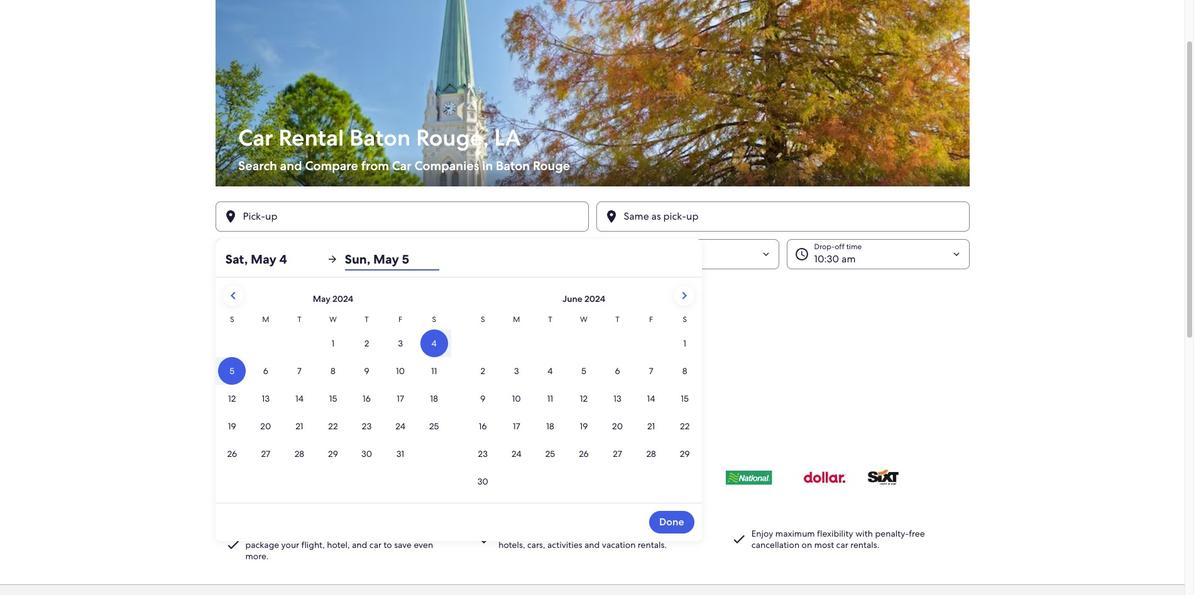 Task type: vqa. For each thing, say whether or not it's contained in the screenshot.
'maximum'
yes



Task type: locate. For each thing, give the bounding box(es) containing it.
car left flight,
[[284, 528, 297, 540]]

4 right may 4
[[279, 251, 287, 268]]

cancellation on
[[752, 540, 812, 551]]

and
[[280, 158, 302, 174], [315, 295, 329, 305], [425, 528, 440, 540], [352, 540, 367, 551], [585, 540, 600, 551]]

4 inside "button"
[[279, 251, 287, 268]]

t
[[297, 315, 301, 325], [365, 315, 369, 325], [548, 315, 552, 325], [616, 315, 620, 325]]

and right hotel,
[[352, 540, 367, 551]]

may
[[251, 251, 276, 268], [373, 251, 399, 268], [243, 253, 263, 266], [433, 253, 453, 266], [313, 294, 330, 305]]

2 rentals. from the left
[[851, 540, 880, 551]]

i have a discount code link
[[215, 317, 970, 332]]

save
[[575, 528, 592, 540], [394, 540, 412, 551]]

have
[[220, 319, 239, 331]]

suppliers inside compare car suppliers to unlock big savings, and package your flight, hotel, and car to save even more.
[[299, 528, 335, 540]]

baton
[[349, 123, 410, 153], [496, 158, 530, 174]]

2 vertical spatial compare
[[245, 528, 282, 540]]

1 vertical spatial suppliers
[[299, 528, 335, 540]]

1 vertical spatial baton
[[496, 158, 530, 174]]

enjoy maximum flexibility with penalty-free cancellation on most car rentals.
[[752, 528, 925, 551]]

rental
[[278, 123, 344, 153]]

car inside enjoy maximum flexibility with penalty-free cancellation on most car rentals.
[[836, 540, 848, 551]]

flight,
[[301, 540, 325, 551]]

0 horizontal spatial 2024
[[333, 294, 353, 305]]

1 vertical spatial car
[[392, 158, 411, 174]]

2 2024 from the left
[[585, 294, 605, 305]]

rates
[[324, 282, 343, 294]]

save inside compare car suppliers to unlock big savings, and package your flight, hotel, and car to save even more.
[[394, 540, 412, 551]]

m
[[262, 315, 269, 325], [513, 315, 520, 325]]

car inside featured car rental suppliers compare from  agencies
[[299, 414, 324, 437]]

code
[[284, 319, 304, 331]]

membership
[[232, 295, 275, 305]]

1 2024 from the left
[[333, 294, 353, 305]]

0 horizontal spatial m
[[262, 315, 269, 325]]

2 f from the left
[[649, 315, 653, 325]]

1 t from the left
[[297, 315, 301, 325]]

companies
[[414, 158, 479, 174]]

may for may 2024
[[313, 294, 330, 305]]

1 horizontal spatial car
[[392, 158, 411, 174]]

la
[[494, 123, 521, 153]]

0 horizontal spatial rentals.
[[638, 540, 667, 551]]

i
[[215, 319, 218, 331]]

w for may
[[329, 315, 337, 325]]

5
[[402, 251, 409, 268], [455, 253, 461, 266]]

1 rentals. from the left
[[638, 540, 667, 551]]

and right search at top left
[[280, 158, 302, 174]]

car right the most
[[836, 540, 848, 551]]

compare inside featured car rental suppliers compare from  agencies
[[223, 438, 260, 449]]

2024
[[333, 294, 353, 305], [585, 294, 605, 305]]

1 horizontal spatial m
[[513, 315, 520, 325]]

and down 'rates'
[[315, 295, 329, 305]]

done
[[659, 516, 684, 529]]

rentals.
[[638, 540, 667, 551], [851, 540, 880, 551]]

0 vertical spatial baton
[[349, 123, 410, 153]]

1 horizontal spatial w
[[580, 315, 588, 325]]

enjoy
[[752, 528, 773, 540]]

4 up aarp
[[265, 253, 271, 266]]

1 horizontal spatial suppliers
[[379, 414, 453, 437]]

to
[[384, 540, 392, 551]]

w
[[329, 315, 337, 325], [580, 315, 588, 325]]

i have a discount code
[[215, 319, 304, 331]]

rentals. down done button
[[638, 540, 667, 551]]

2024 right june
[[585, 294, 605, 305]]

1 horizontal spatial baton
[[496, 158, 530, 174]]

0 horizontal spatial suppliers
[[299, 528, 335, 540]]

f for june 2024
[[649, 315, 653, 325]]

suppliers
[[379, 414, 453, 437], [299, 528, 335, 540]]

0 horizontal spatial f
[[398, 315, 402, 325]]

and inside the car rental baton rouge, la search and compare from  car companies in baton rouge
[[280, 158, 302, 174]]

2 m from the left
[[513, 315, 520, 325]]

1 vertical spatial from
[[262, 438, 281, 449]]

done button
[[649, 512, 694, 534]]

4
[[279, 251, 287, 268], [265, 253, 271, 266]]

1 horizontal spatial 2024
[[585, 294, 605, 305]]

0 vertical spatial from
[[361, 158, 389, 174]]

s
[[230, 315, 234, 325], [432, 315, 436, 325], [481, 315, 485, 325], [683, 315, 687, 325]]

include aarp member rates membership is required and verified at pick-up.
[[232, 282, 395, 305]]

compare inside the car rental baton rouge, la search and compare from  car companies in baton rouge
[[305, 158, 358, 174]]

1 vertical spatial compare
[[223, 438, 260, 449]]

0 horizontal spatial baton
[[349, 123, 410, 153]]

from inside featured car rental suppliers compare from  agencies
[[262, 438, 281, 449]]

1 horizontal spatial save
[[575, 528, 592, 540]]

0 horizontal spatial save
[[394, 540, 412, 551]]

up.
[[384, 295, 395, 305]]

w for june
[[580, 315, 588, 325]]

or
[[613, 528, 621, 540]]

4 t from the left
[[616, 315, 620, 325]]

car up search at top left
[[238, 123, 273, 153]]

0 horizontal spatial w
[[329, 315, 337, 325]]

your
[[281, 540, 299, 551]]

even
[[414, 540, 433, 551]]

agencies
[[283, 438, 318, 449]]

rentals. right the most
[[851, 540, 880, 551]]

1 horizontal spatial f
[[649, 315, 653, 325]]

1 horizontal spatial rentals.
[[851, 540, 880, 551]]

verified
[[330, 295, 356, 305]]

from
[[361, 158, 389, 174], [262, 438, 281, 449]]

0 vertical spatial car
[[238, 123, 273, 153]]

1 horizontal spatial 4
[[279, 251, 287, 268]]

2024 left at
[[333, 294, 353, 305]]

car
[[299, 414, 324, 437], [284, 528, 297, 540], [369, 540, 382, 551], [836, 540, 848, 551]]

car
[[238, 123, 273, 153], [392, 158, 411, 174]]

0 vertical spatial suppliers
[[379, 414, 453, 437]]

activities
[[547, 540, 582, 551]]

and left "vacation"
[[585, 540, 600, 551]]

a
[[241, 319, 245, 331]]

car suppliers logo image
[[223, 454, 962, 501]]

m for june 2024
[[513, 315, 520, 325]]

w down june 2024
[[580, 315, 588, 325]]

1 w from the left
[[329, 315, 337, 325]]

0 horizontal spatial 4
[[265, 253, 271, 266]]

sun, may 5 button
[[345, 248, 439, 271]]

compare down rental at the left top
[[305, 158, 358, 174]]

3 t from the left
[[548, 315, 552, 325]]

compare down featured
[[223, 438, 260, 449]]

car left companies
[[392, 158, 411, 174]]

save right the to
[[394, 540, 412, 551]]

include
[[232, 282, 261, 294]]

save left 10%
[[575, 528, 592, 540]]

sat, may 4 button
[[225, 248, 320, 271]]

1 f from the left
[[398, 315, 402, 325]]

2 w from the left
[[580, 315, 588, 325]]

car up agencies
[[299, 414, 324, 437]]

one
[[499, 528, 516, 540]]

hotels,
[[499, 540, 525, 551]]

and inside members save 10% or more on select hotels, cars, activities and vacation rentals.
[[585, 540, 600, 551]]

may inside "button"
[[251, 251, 276, 268]]

compare up more.
[[245, 528, 282, 540]]

1 horizontal spatial from
[[361, 158, 389, 174]]

search
[[238, 158, 277, 174]]

featured car rental suppliers compare from  agencies
[[223, 414, 453, 449]]

0 horizontal spatial from
[[262, 438, 281, 449]]

1 horizontal spatial 5
[[455, 253, 461, 266]]

cars,
[[527, 540, 545, 551]]

previous month image
[[225, 288, 240, 304]]

rouge
[[533, 158, 570, 174]]

sun,
[[345, 251, 370, 268]]

may 4
[[243, 253, 271, 266]]

0 vertical spatial compare
[[305, 158, 358, 174]]

compare
[[305, 158, 358, 174], [223, 438, 260, 449], [245, 528, 282, 540]]

1 m from the left
[[262, 315, 269, 325]]

w down the may 2024
[[329, 315, 337, 325]]

vacation
[[602, 540, 636, 551]]

f
[[398, 315, 402, 325], [649, 315, 653, 325]]

on
[[646, 528, 657, 540]]

june
[[562, 294, 582, 305]]

10%
[[594, 528, 610, 540]]

one key link
[[499, 528, 533, 540]]

flexibility
[[817, 528, 853, 540]]

car rental baton rouge, la search and compare from  car companies in baton rouge
[[238, 123, 570, 174]]

package
[[245, 540, 279, 551]]



Task type: describe. For each thing, give the bounding box(es) containing it.
more.
[[245, 551, 269, 562]]

0 horizontal spatial car
[[238, 123, 273, 153]]

may 5 button
[[406, 239, 589, 270]]

m for may 2024
[[262, 315, 269, 325]]

sat, may 4
[[225, 251, 287, 268]]

1 s from the left
[[230, 315, 234, 325]]

0 horizontal spatial 5
[[402, 251, 409, 268]]

featured
[[223, 414, 295, 437]]

is
[[277, 295, 282, 305]]

members save 10% or more on select hotels, cars, activities and vacation rentals.
[[499, 528, 682, 551]]

free
[[909, 528, 925, 540]]

f for may 2024
[[398, 315, 402, 325]]

more
[[623, 528, 644, 540]]

save inside members save 10% or more on select hotels, cars, activities and vacation rentals.
[[575, 528, 592, 540]]

select
[[659, 528, 682, 540]]

and right savings,
[[425, 528, 440, 540]]

with penalty-
[[856, 528, 909, 540]]

in
[[482, 158, 493, 174]]

2 t from the left
[[365, 315, 369, 325]]

4 inside button
[[265, 253, 271, 266]]

4 s from the left
[[683, 315, 687, 325]]

2024 for june 2024
[[585, 294, 605, 305]]

june 2024
[[562, 294, 605, 305]]

may 2024
[[313, 294, 353, 305]]

rouge,
[[416, 123, 489, 153]]

at
[[358, 295, 365, 305]]

compare inside compare car suppliers to unlock big savings, and package your flight, hotel, and car to save even more.
[[245, 528, 282, 540]]

rentals. inside members save 10% or more on select hotels, cars, activities and vacation rentals.
[[638, 540, 667, 551]]

rentals. inside enjoy maximum flexibility with penalty-free cancellation on most car rentals.
[[851, 540, 880, 551]]

2024 for may 2024
[[333, 294, 353, 305]]

breadcrumbs region
[[0, 0, 1185, 585]]

members
[[535, 528, 573, 540]]

3 s from the left
[[481, 315, 485, 325]]

and inside include aarp member rates membership is required and verified at pick-up.
[[315, 295, 329, 305]]

one key
[[499, 528, 533, 540]]

may for may 4
[[243, 253, 263, 266]]

may 4 button
[[215, 239, 398, 270]]

from inside the car rental baton rouge, la search and compare from  car companies in baton rouge
[[361, 158, 389, 174]]

discount
[[248, 319, 282, 331]]

next month image
[[677, 288, 692, 304]]

maximum
[[776, 528, 815, 540]]

to unlock
[[337, 528, 374, 540]]

2 s from the left
[[432, 315, 436, 325]]

required
[[284, 295, 314, 305]]

compare car suppliers to unlock big savings, and package your flight, hotel, and car to save even more.
[[245, 528, 440, 562]]

savings,
[[391, 528, 423, 540]]

suppliers inside featured car rental suppliers compare from  agencies
[[379, 414, 453, 437]]

sat,
[[225, 251, 248, 268]]

member
[[288, 282, 322, 294]]

key
[[518, 528, 533, 540]]

hotel,
[[327, 540, 350, 551]]

aarp
[[263, 282, 285, 294]]

may for may 5
[[433, 253, 453, 266]]

sun, may 5
[[345, 251, 409, 268]]

may 5
[[433, 253, 461, 266]]

big
[[376, 528, 389, 540]]

rental
[[328, 414, 375, 437]]

pick-
[[367, 295, 384, 305]]

most
[[814, 540, 834, 551]]

car left the to
[[369, 540, 382, 551]]



